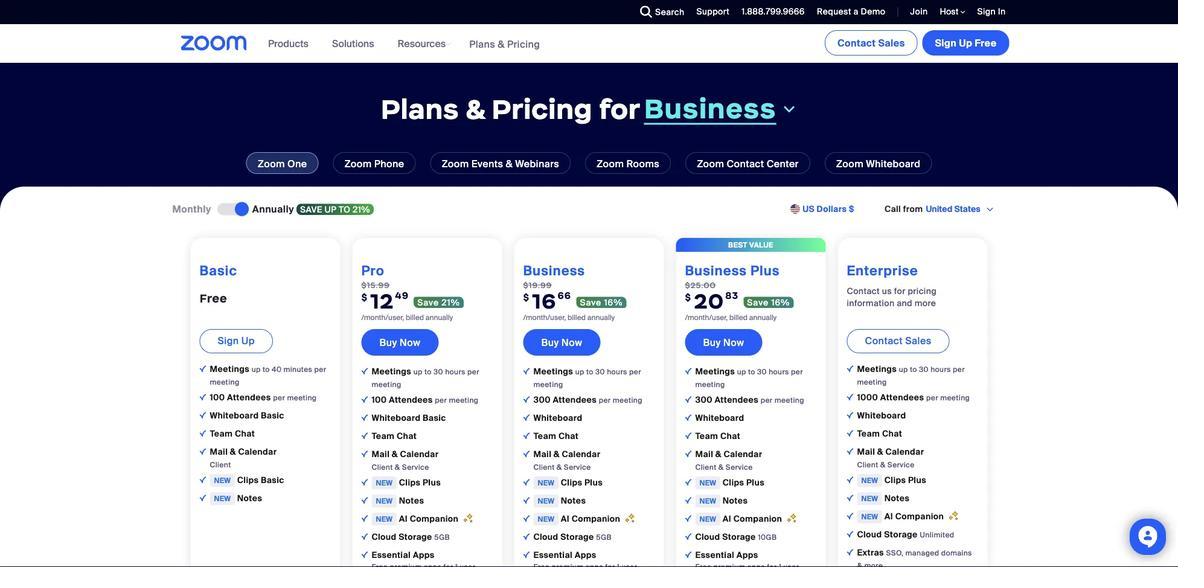 Task type: describe. For each thing, give the bounding box(es) containing it.
zoom events & webinars
[[442, 157, 559, 170]]

up to 30 hours per meeting for enterprise
[[857, 365, 965, 387]]

sign up free
[[935, 37, 997, 49]]

pro
[[361, 262, 384, 279]]

free inside main content
[[200, 291, 227, 305]]

1000
[[857, 392, 878, 403]]

best value
[[728, 240, 774, 249]]

us
[[882, 285, 892, 296]]

value
[[749, 240, 774, 249]]

contact down information at the right bottom of the page
[[865, 334, 903, 347]]

contact sales link inside meetings navigation
[[825, 30, 918, 56]]

plus for enterprise
[[908, 475, 926, 486]]

monthly
[[172, 203, 211, 215]]

1.888.799.9666
[[742, 6, 805, 17]]

cloud storage unlimited
[[857, 529, 954, 540]]

service for enterprise
[[888, 460, 915, 469]]

billed for 12
[[406, 313, 424, 322]]

team chat for basic
[[210, 428, 255, 439]]

team chat for business
[[534, 430, 579, 442]]

meetings for pro
[[372, 366, 413, 377]]

clips for business
[[561, 477, 582, 488]]

search button
[[631, 0, 687, 24]]

free inside button
[[975, 37, 997, 49]]

join link up meetings navigation
[[910, 6, 928, 17]]

$15.99
[[361, 280, 390, 290]]

zoom logo image
[[181, 36, 247, 51]]

plus for business
[[585, 477, 603, 488]]

business button
[[644, 91, 797, 126]]

300 attendees per meeting for cloud storage 5gb
[[534, 394, 642, 405]]

storage for pro
[[399, 531, 432, 543]]

to for basic
[[263, 365, 270, 374]]

pricing
[[908, 285, 937, 296]]

business plus $25.00 $ 20 83 save 16% /month/user, billed annually
[[685, 262, 790, 322]]

extras
[[857, 547, 886, 558]]

enterprise
[[847, 262, 918, 279]]

zoom phone
[[344, 157, 404, 170]]

zoom whiteboard
[[836, 157, 921, 170]]

new ai companion for pro
[[376, 513, 461, 524]]

one
[[287, 157, 307, 170]]

mail & calendar client
[[210, 446, 277, 469]]

meetings navigation
[[822, 24, 1012, 58]]

zoom one
[[258, 157, 307, 170]]

companion for business
[[572, 513, 620, 524]]

clips for enterprise
[[885, 475, 906, 486]]

call
[[885, 203, 901, 215]]

minutes
[[284, 365, 312, 374]]

service for pro
[[402, 462, 429, 472]]

3 essential apps from the left
[[695, 549, 758, 561]]

pricing for plans & pricing
[[507, 38, 540, 50]]

3 essential from the left
[[695, 549, 734, 561]]

zoom rooms
[[597, 157, 660, 170]]

per inside 'up to 40 minutes per meeting'
[[314, 365, 326, 374]]

30 for pro
[[434, 367, 443, 376]]

notes for pro
[[399, 495, 424, 506]]

hours for pro
[[445, 367, 465, 376]]

up for pro
[[413, 367, 423, 376]]

pro $15.99 $ 12 49 save 21% /month/user, billed annually
[[361, 262, 460, 322]]

phone
[[374, 157, 404, 170]]

300 for cloud storage 10gb
[[695, 394, 713, 405]]

save inside business $19.99 $ 16 66 save 16% /month/user, billed annually
[[580, 297, 602, 308]]

products
[[268, 37, 309, 50]]

plus inside business plus $25.00 $ 20 83 save 16% /month/user, billed annually
[[751, 262, 780, 279]]

team chat for pro
[[372, 430, 417, 442]]

calendar for business
[[562, 449, 601, 460]]

us
[[803, 203, 815, 215]]

new ai companion for enterprise
[[861, 511, 946, 522]]

a
[[854, 6, 859, 17]]

billed for 16
[[568, 313, 586, 322]]

demo
[[861, 6, 886, 17]]

us dollars $
[[803, 203, 855, 215]]

chat for business
[[559, 430, 579, 442]]

16
[[532, 288, 557, 314]]

up for business
[[575, 367, 584, 376]]

chat for pro
[[397, 430, 417, 442]]

new notes for pro
[[376, 495, 424, 506]]

notes for enterprise
[[885, 493, 910, 504]]

83
[[725, 290, 739, 301]]

calendar for basic
[[238, 446, 277, 457]]

new ai companion for business
[[538, 513, 622, 524]]

and
[[897, 297, 913, 309]]

meeting inside the 1000 attendees per meeting
[[940, 393, 970, 402]]

domains
[[941, 548, 972, 558]]

contact inside meetings navigation
[[838, 37, 876, 49]]

attendees for enterprise
[[880, 392, 924, 403]]

in
[[998, 6, 1006, 17]]

save inside annually save up to 21%
[[300, 204, 322, 215]]

100 for pro
[[372, 394, 387, 405]]

5gb for 16
[[596, 533, 612, 542]]

new inside new clips basic
[[214, 476, 231, 485]]

billed inside business plus $25.00 $ 20 83 save 16% /month/user, billed annually
[[730, 313, 748, 322]]

down image
[[781, 102, 797, 116]]

1000 attendees per meeting
[[857, 392, 970, 403]]

per inside the 1000 attendees per meeting
[[926, 393, 938, 402]]

3 buy now link from the left
[[685, 329, 762, 356]]

cloud storage 10gb
[[695, 531, 777, 543]]

$25.00
[[685, 280, 716, 290]]

buy now link for 12
[[361, 329, 439, 356]]

Country/Region text field
[[925, 203, 985, 215]]

essential apps for 16
[[534, 549, 596, 561]]

to for pro
[[425, 367, 432, 376]]

support
[[697, 6, 730, 17]]

new clips plus for enterprise
[[861, 475, 926, 486]]

mail for basic
[[210, 446, 228, 457]]

$ inside business plus $25.00 $ 20 83 save 16% /month/user, billed annually
[[685, 291, 692, 303]]

solutions button
[[332, 24, 380, 63]]

mail for business
[[534, 449, 552, 460]]

21% inside annually save up to 21%
[[353, 204, 370, 215]]

dollars
[[817, 203, 847, 215]]

3 now from the left
[[723, 336, 744, 349]]

zoom for zoom contact center
[[697, 157, 724, 170]]

ai for business
[[561, 513, 570, 524]]

call from
[[885, 203, 923, 215]]

events
[[472, 157, 503, 170]]

essential for 12
[[372, 549, 411, 561]]

client for enterprise
[[857, 460, 878, 469]]

notes for basic
[[237, 493, 262, 504]]

mail for enterprise
[[857, 446, 875, 457]]

to for enterprise
[[910, 365, 917, 374]]

center
[[767, 157, 799, 170]]

sign up
[[218, 334, 255, 347]]

300 for cloud storage 5gb
[[534, 394, 551, 405]]

16% inside business $19.99 $ 16 66 save 16% /month/user, billed annually
[[604, 297, 623, 308]]

whiteboard inside tabs of zoom services tab list
[[866, 157, 921, 170]]

new notes for basic
[[214, 493, 262, 504]]

best
[[728, 240, 748, 249]]

attendees for business
[[553, 394, 597, 405]]

sso,
[[886, 548, 904, 558]]

chat for enterprise
[[882, 428, 902, 439]]

host button
[[940, 6, 965, 18]]

whiteboard basic for basic
[[210, 410, 284, 421]]

new clips basic
[[214, 475, 284, 486]]

annually
[[252, 203, 294, 215]]

3 apps from the left
[[737, 549, 758, 561]]

1 vertical spatial contact sales
[[865, 334, 932, 347]]

30 for enterprise
[[919, 365, 929, 374]]

host
[[940, 6, 961, 17]]

notes for business
[[561, 495, 586, 506]]

team chat for enterprise
[[857, 428, 902, 439]]

essential for 16
[[534, 549, 573, 561]]

buy now for 16
[[541, 336, 582, 349]]

show options image
[[985, 204, 995, 214]]

annually for 16
[[587, 313, 615, 322]]

/month/user, for 16
[[523, 313, 566, 322]]

calendar for enterprise
[[886, 446, 924, 457]]

join
[[910, 6, 928, 17]]

up to 30 hours per meeting for business
[[534, 367, 641, 389]]

buy now link for 16
[[523, 329, 600, 356]]

100 attendees per meeting for pro
[[372, 394, 479, 405]]

5gb for 12
[[434, 533, 450, 542]]

solutions
[[332, 37, 374, 50]]

contact sales inside meetings navigation
[[838, 37, 905, 49]]

$ for business
[[523, 291, 530, 303]]

for for us
[[894, 285, 906, 296]]

100 for basic
[[210, 392, 225, 403]]

sign up link
[[200, 329, 273, 353]]



Task type: vqa. For each thing, say whether or not it's contained in the screenshot.


Task type: locate. For each thing, give the bounding box(es) containing it.
2 vertical spatial sign
[[218, 334, 239, 347]]

1 essential from the left
[[372, 549, 411, 561]]

annually inside business plus $25.00 $ 20 83 save 16% /month/user, billed annually
[[749, 313, 777, 322]]

save inside business plus $25.00 $ 20 83 save 16% /month/user, billed annually
[[747, 297, 769, 308]]

annually inside pro $15.99 $ 12 49 save 21% /month/user, billed annually
[[426, 313, 453, 322]]

free
[[975, 37, 997, 49], [200, 291, 227, 305]]

2 horizontal spatial annually
[[749, 313, 777, 322]]

& inside mail & calendar client
[[230, 446, 236, 457]]

0 vertical spatial sign
[[977, 6, 996, 17]]

team for basic
[[210, 428, 233, 439]]

0 horizontal spatial whiteboard basic
[[210, 410, 284, 421]]

new notes for enterprise
[[861, 493, 910, 504]]

pricing inside product information navigation
[[507, 38, 540, 50]]

cloud storage 5gb for 16
[[534, 531, 612, 543]]

1 300 attendees per meeting from the left
[[534, 394, 642, 405]]

12
[[370, 288, 394, 314]]

annually right the 20
[[749, 313, 777, 322]]

up to 40 minutes per meeting
[[210, 365, 326, 387]]

2 now from the left
[[561, 336, 582, 349]]

1 horizontal spatial plans
[[469, 38, 495, 50]]

ai for pro
[[399, 513, 408, 524]]

mail
[[210, 446, 228, 457], [857, 446, 875, 457], [372, 449, 390, 460], [534, 449, 552, 460], [695, 449, 713, 460]]

buy now down the 20
[[703, 336, 744, 349]]

& inside sso, managed domains & more
[[857, 561, 863, 567]]

search
[[655, 6, 684, 18]]

0 vertical spatial more
[[915, 297, 936, 309]]

products button
[[268, 24, 314, 63]]

2 buy now from the left
[[541, 336, 582, 349]]

0 vertical spatial free
[[975, 37, 997, 49]]

1 horizontal spatial buy now link
[[523, 329, 600, 356]]

1 billed from the left
[[406, 313, 424, 322]]

1 vertical spatial sign
[[935, 37, 957, 49]]

0 horizontal spatial essential apps
[[372, 549, 435, 561]]

for inside enterprise contact us for pricing information and more
[[894, 285, 906, 296]]

sign
[[977, 6, 996, 17], [935, 37, 957, 49], [218, 334, 239, 347]]

essential
[[372, 549, 411, 561], [534, 549, 573, 561], [695, 549, 734, 561]]

16% inside business plus $25.00 $ 20 83 save 16% /month/user, billed annually
[[771, 297, 790, 308]]

now for 16
[[561, 336, 582, 349]]

0 horizontal spatial 21%
[[353, 204, 370, 215]]

2 horizontal spatial essential apps
[[695, 549, 758, 561]]

sign left in
[[977, 6, 996, 17]]

service
[[888, 460, 915, 469], [402, 462, 429, 472], [564, 462, 591, 472], [726, 462, 753, 472]]

2 cloud storage 5gb from the left
[[534, 531, 612, 543]]

0 horizontal spatial annually
[[426, 313, 453, 322]]

save right 49
[[417, 297, 439, 308]]

companion for enterprise
[[895, 511, 944, 522]]

1 horizontal spatial 21%
[[442, 297, 460, 308]]

now
[[400, 336, 420, 349], [561, 336, 582, 349], [723, 336, 744, 349]]

/month/user, for 12
[[361, 313, 404, 322]]

business for business $19.99 $ 16 66 save 16% /month/user, billed annually
[[523, 262, 585, 279]]

0 horizontal spatial 100 attendees per meeting
[[210, 392, 317, 403]]

0 horizontal spatial more
[[865, 561, 883, 567]]

include image for pro
[[361, 368, 368, 374]]

3 zoom from the left
[[442, 157, 469, 170]]

rooms
[[626, 157, 660, 170]]

5gb
[[434, 533, 450, 542], [596, 533, 612, 542]]

buy now down "16"
[[541, 336, 582, 349]]

0 horizontal spatial sales
[[878, 37, 905, 49]]

40
[[272, 365, 282, 374]]

sales inside main content
[[905, 334, 932, 347]]

2 horizontal spatial buy now
[[703, 336, 744, 349]]

banner
[[166, 24, 1012, 64]]

up down "host" "dropdown button" at the top right of the page
[[959, 37, 972, 49]]

4 zoom from the left
[[597, 157, 624, 170]]

0 horizontal spatial up
[[241, 334, 255, 347]]

billed down 49
[[406, 313, 424, 322]]

whiteboard basic for pro
[[372, 412, 446, 424]]

plans inside main content
[[381, 92, 459, 126]]

up for basic
[[252, 365, 261, 374]]

0 horizontal spatial 16%
[[604, 297, 623, 308]]

0 horizontal spatial plans
[[381, 92, 459, 126]]

/month/user, inside business plus $25.00 $ 20 83 save 16% /month/user, billed annually
[[685, 313, 728, 322]]

100
[[210, 392, 225, 403], [372, 394, 387, 405]]

0 horizontal spatial 5gb
[[434, 533, 450, 542]]

1.888.799.9666 button
[[733, 0, 808, 24], [742, 6, 805, 17]]

0 horizontal spatial sign
[[218, 334, 239, 347]]

0 horizontal spatial apps
[[413, 549, 435, 561]]

mail & calendar client & service for enterprise
[[857, 446, 924, 469]]

now down 49
[[400, 336, 420, 349]]

2 16% from the left
[[771, 297, 790, 308]]

1 vertical spatial sales
[[905, 334, 932, 347]]

0 vertical spatial 21%
[[353, 204, 370, 215]]

/month/user,
[[361, 313, 404, 322], [523, 313, 566, 322], [685, 313, 728, 322]]

/month/user, down 66
[[523, 313, 566, 322]]

0 vertical spatial up
[[959, 37, 972, 49]]

free up the sign up
[[200, 291, 227, 305]]

1 horizontal spatial free
[[975, 37, 997, 49]]

/month/user, down $25.00
[[685, 313, 728, 322]]

0 horizontal spatial buy now link
[[361, 329, 439, 356]]

clips for basic
[[237, 475, 259, 486]]

include image
[[200, 365, 206, 372], [685, 368, 692, 374], [361, 551, 368, 558], [523, 551, 530, 558]]

request
[[817, 6, 851, 17]]

for for pricing
[[599, 92, 640, 126]]

1 horizontal spatial whiteboard basic
[[372, 412, 446, 424]]

buy down the 20
[[703, 336, 721, 349]]

join link left host
[[901, 0, 931, 24]]

sign in
[[977, 6, 1006, 17]]

sign up 'up to 40 minutes per meeting'
[[218, 334, 239, 347]]

enterprise contact us for pricing information and more
[[847, 262, 937, 309]]

1 /month/user, from the left
[[361, 313, 404, 322]]

zoom left "rooms"
[[597, 157, 624, 170]]

plans for plans & pricing
[[469, 38, 495, 50]]

product information navigation
[[259, 24, 549, 64]]

request a demo link
[[808, 0, 889, 24], [817, 6, 886, 17]]

2 /month/user, from the left
[[523, 313, 566, 322]]

more down extras
[[865, 561, 883, 567]]

buy now link down 12
[[361, 329, 439, 356]]

service for business
[[564, 462, 591, 472]]

webinars
[[515, 157, 559, 170]]

sales down "and"
[[905, 334, 932, 347]]

sales inside meetings navigation
[[878, 37, 905, 49]]

business $19.99 $ 16 66 save 16% /month/user, billed annually
[[523, 262, 623, 322]]

1 essential apps from the left
[[372, 549, 435, 561]]

up inside 'up to 40 minutes per meeting'
[[252, 365, 261, 374]]

up for enterprise
[[899, 365, 908, 374]]

buy
[[380, 336, 397, 349], [541, 336, 559, 349], [703, 336, 721, 349]]

1 horizontal spatial 300 attendees per meeting
[[695, 394, 804, 405]]

calendar
[[238, 446, 277, 457], [886, 446, 924, 457], [400, 449, 439, 460], [562, 449, 601, 460], [724, 449, 762, 460]]

20
[[694, 288, 724, 314]]

include image for enterprise
[[847, 365, 854, 372]]

hours for business
[[607, 367, 627, 376]]

1 vertical spatial contact sales link
[[847, 329, 950, 353]]

21% right 49
[[442, 297, 460, 308]]

0 vertical spatial contact sales link
[[825, 30, 918, 56]]

contact sales link down the demo
[[825, 30, 918, 56]]

/month/user, inside pro $15.99 $ 12 49 save 21% /month/user, billed annually
[[361, 313, 404, 322]]

21%
[[353, 204, 370, 215], [442, 297, 460, 308]]

up up 'up to 40 minutes per meeting'
[[241, 334, 255, 347]]

attendees for pro
[[389, 394, 433, 405]]

1 horizontal spatial annually
[[587, 313, 615, 322]]

to inside 'up to 40 minutes per meeting'
[[263, 365, 270, 374]]

1 horizontal spatial cloud storage 5gb
[[534, 531, 612, 543]]

1 buy now from the left
[[380, 336, 420, 349]]

contact sales link
[[825, 30, 918, 56], [847, 329, 950, 353]]

mail & calendar client & service
[[857, 446, 924, 469], [372, 449, 439, 472], [534, 449, 601, 472], [695, 449, 762, 472]]

1 horizontal spatial buy now
[[541, 336, 582, 349]]

5 zoom from the left
[[697, 157, 724, 170]]

2 5gb from the left
[[596, 533, 612, 542]]

zoom contact center
[[697, 157, 799, 170]]

$19.99
[[523, 280, 552, 290]]

0 horizontal spatial buy now
[[380, 336, 420, 349]]

contact inside enterprise contact us for pricing information and more
[[847, 285, 880, 296]]

0 vertical spatial for
[[599, 92, 640, 126]]

contact up information at the right bottom of the page
[[847, 285, 880, 296]]

calendar for pro
[[400, 449, 439, 460]]

1 vertical spatial pricing
[[492, 92, 593, 126]]

free down sign in
[[975, 37, 997, 49]]

contact sales link down "and"
[[847, 329, 950, 353]]

managed
[[906, 548, 939, 558]]

storage
[[884, 529, 918, 540], [399, 531, 432, 543], [560, 531, 594, 543], [722, 531, 756, 543]]

mail for pro
[[372, 449, 390, 460]]

sso, managed domains & more
[[857, 548, 972, 567]]

ai
[[885, 511, 893, 522], [399, 513, 408, 524], [561, 513, 570, 524], [723, 513, 731, 524]]

business inside business $19.99 $ 16 66 save 16% /month/user, billed annually
[[523, 262, 585, 279]]

plans inside product information navigation
[[469, 38, 495, 50]]

up inside annually save up to 21%
[[325, 204, 337, 215]]

1 cloud storage 5gb from the left
[[372, 531, 450, 543]]

3 billed from the left
[[730, 313, 748, 322]]

2 annually from the left
[[587, 313, 615, 322]]

for
[[599, 92, 640, 126], [894, 285, 906, 296]]

1 horizontal spatial sales
[[905, 334, 932, 347]]

2 billed from the left
[[568, 313, 586, 322]]

10gb
[[758, 533, 777, 542]]

contact left center
[[727, 157, 764, 170]]

sign for sign up free
[[935, 37, 957, 49]]

0 vertical spatial contact sales
[[838, 37, 905, 49]]

new notes
[[214, 493, 262, 504], [861, 493, 910, 504], [376, 495, 424, 506], [538, 495, 586, 506], [700, 495, 748, 506]]

1 horizontal spatial now
[[561, 336, 582, 349]]

now down 66
[[561, 336, 582, 349]]

buy down 12
[[380, 336, 397, 349]]

now down 83
[[723, 336, 744, 349]]

buy now down 12
[[380, 336, 420, 349]]

attendees for basic
[[227, 392, 271, 403]]

1 horizontal spatial more
[[915, 297, 936, 309]]

main content containing business
[[0, 24, 1178, 567]]

$ for pro
[[361, 291, 368, 303]]

up inside button
[[959, 37, 972, 49]]

300
[[534, 394, 551, 405], [695, 394, 713, 405]]

annually for 12
[[426, 313, 453, 322]]

sign for sign up
[[218, 334, 239, 347]]

0 horizontal spatial essential
[[372, 549, 411, 561]]

1 horizontal spatial 100
[[372, 394, 387, 405]]

buy now link
[[361, 329, 439, 356], [523, 329, 600, 356], [685, 329, 762, 356]]

buy for 16
[[541, 336, 559, 349]]

save inside pro $15.99 $ 12 49 save 21% /month/user, billed annually
[[417, 297, 439, 308]]

2 horizontal spatial essential
[[695, 549, 734, 561]]

team for business
[[534, 430, 556, 442]]

$ inside business $19.99 $ 16 66 save 16% /month/user, billed annually
[[523, 291, 530, 303]]

0 horizontal spatial 300 attendees per meeting
[[534, 394, 642, 405]]

new ai companion
[[861, 511, 946, 522], [376, 513, 461, 524], [538, 513, 622, 524], [700, 513, 784, 524]]

plus
[[751, 262, 780, 279], [908, 475, 926, 486], [423, 477, 441, 488], [585, 477, 603, 488], [746, 477, 765, 488]]

1 16% from the left
[[604, 297, 623, 308]]

1 buy from the left
[[380, 336, 397, 349]]

team
[[210, 428, 233, 439], [857, 428, 880, 439], [372, 430, 395, 442], [534, 430, 556, 442], [695, 430, 718, 442]]

2 apps from the left
[[575, 549, 596, 561]]

1 vertical spatial more
[[865, 561, 883, 567]]

support link
[[687, 0, 733, 24], [697, 6, 730, 17]]

whiteboard
[[866, 157, 921, 170], [210, 410, 259, 421], [857, 410, 906, 421], [372, 412, 421, 424], [534, 412, 582, 424], [695, 412, 744, 424]]

$
[[849, 203, 855, 215], [361, 291, 368, 303], [523, 291, 530, 303], [685, 291, 692, 303]]

1 vertical spatial plans
[[381, 92, 459, 126]]

0 horizontal spatial buy
[[380, 336, 397, 349]]

1 horizontal spatial essential
[[534, 549, 573, 561]]

100 attendees per meeting
[[210, 392, 317, 403], [372, 394, 479, 405]]

$ for us
[[849, 203, 855, 215]]

0 horizontal spatial for
[[599, 92, 640, 126]]

more inside sso, managed domains & more
[[865, 561, 883, 567]]

sign in link
[[968, 0, 1012, 24], [977, 6, 1006, 17]]

sign for sign in
[[977, 6, 996, 17]]

2 horizontal spatial apps
[[737, 549, 758, 561]]

for right us
[[894, 285, 906, 296]]

annually right 12
[[426, 313, 453, 322]]

billed down 66
[[568, 313, 586, 322]]

30
[[919, 365, 929, 374], [434, 367, 443, 376], [595, 367, 605, 376], [757, 367, 767, 376]]

meetings for business
[[534, 366, 575, 377]]

plans & pricing for
[[381, 92, 640, 126]]

sign inside sign up free button
[[935, 37, 957, 49]]

client for basic
[[210, 460, 231, 469]]

2 300 attendees per meeting from the left
[[695, 394, 804, 405]]

/month/user, down 49
[[361, 313, 404, 322]]

team for enterprise
[[857, 428, 880, 439]]

team for pro
[[372, 430, 395, 442]]

to inside annually save up to 21%
[[339, 204, 351, 215]]

ai for enterprise
[[885, 511, 893, 522]]

$ right dollars
[[849, 203, 855, 215]]

pricing for plans & pricing for
[[492, 92, 593, 126]]

unlimited
[[920, 530, 954, 539]]

include image for business
[[523, 368, 530, 374]]

/month/user, inside business $19.99 $ 16 66 save 16% /month/user, billed annually
[[523, 313, 566, 322]]

new clips plus for business
[[538, 477, 603, 488]]

include image
[[847, 365, 854, 372], [361, 368, 368, 374], [523, 368, 530, 374], [685, 551, 692, 558]]

1 vertical spatial free
[[200, 291, 227, 305]]

1 horizontal spatial sign
[[935, 37, 957, 49]]

zoom for zoom events & webinars
[[442, 157, 469, 170]]

calendar inside mail & calendar client
[[238, 446, 277, 457]]

21% inside pro $15.99 $ 12 49 save 21% /month/user, billed annually
[[442, 297, 460, 308]]

sales down the demo
[[878, 37, 905, 49]]

cloud storage 5gb for 12
[[372, 531, 450, 543]]

1 annually from the left
[[426, 313, 453, 322]]

hours for enterprise
[[931, 365, 951, 374]]

apps for 16
[[575, 549, 596, 561]]

1 horizontal spatial /month/user,
[[523, 313, 566, 322]]

clips for pro
[[399, 477, 421, 488]]

mail & calendar client & service for pro
[[372, 449, 439, 472]]

zoom for zoom phone
[[344, 157, 372, 170]]

cloud storage 5gb
[[372, 531, 450, 543], [534, 531, 612, 543]]

6 zoom from the left
[[836, 157, 864, 170]]

annually right "16"
[[587, 313, 615, 322]]

save
[[300, 204, 322, 215], [417, 297, 439, 308], [580, 297, 602, 308], [747, 297, 769, 308]]

2 horizontal spatial sign
[[977, 6, 996, 17]]

apps
[[413, 549, 435, 561], [575, 549, 596, 561], [737, 549, 758, 561]]

$ inside dropdown button
[[849, 203, 855, 215]]

1 5gb from the left
[[434, 533, 450, 542]]

main content
[[0, 24, 1178, 567]]

up for sign up
[[241, 334, 255, 347]]

3 /month/user, from the left
[[685, 313, 728, 322]]

1 horizontal spatial buy
[[541, 336, 559, 349]]

new clips plus for pro
[[376, 477, 441, 488]]

66
[[558, 290, 571, 301]]

2 horizontal spatial now
[[723, 336, 744, 349]]

sales
[[878, 37, 905, 49], [905, 334, 932, 347]]

storage for enterprise
[[884, 529, 918, 540]]

1 vertical spatial for
[[894, 285, 906, 296]]

1 zoom from the left
[[258, 157, 285, 170]]

$ down $25.00
[[685, 291, 692, 303]]

notes
[[237, 493, 262, 504], [885, 493, 910, 504], [399, 495, 424, 506], [561, 495, 586, 506], [723, 495, 748, 506]]

us dollars $ button
[[803, 203, 855, 215]]

new
[[214, 476, 231, 485], [861, 476, 878, 485], [376, 478, 393, 488], [538, 478, 555, 488], [700, 478, 716, 488], [214, 494, 231, 503], [861, 494, 878, 503], [376, 496, 393, 506], [538, 496, 555, 506], [700, 496, 716, 506], [861, 512, 878, 521], [376, 514, 393, 524], [538, 514, 555, 524], [700, 514, 716, 524]]

buy now link down the 20
[[685, 329, 762, 356]]

ok image
[[847, 394, 854, 400], [361, 396, 368, 403], [523, 396, 530, 403], [685, 396, 692, 403], [200, 412, 206, 418], [361, 414, 368, 421], [685, 414, 692, 421], [523, 432, 530, 439], [685, 432, 692, 439], [200, 448, 206, 455], [361, 450, 368, 457], [523, 450, 530, 457], [200, 476, 206, 483], [847, 476, 854, 483], [361, 479, 368, 485], [523, 479, 530, 485], [685, 479, 692, 485], [200, 495, 206, 501], [847, 495, 854, 501], [523, 497, 530, 504], [847, 513, 854, 519], [361, 515, 368, 522], [847, 531, 854, 537], [685, 533, 692, 540], [847, 549, 854, 555]]

information
[[847, 297, 895, 309]]

meetings for basic
[[210, 363, 252, 375]]

to for business
[[586, 367, 594, 376]]

contact sales down "and"
[[865, 334, 932, 347]]

billed down 83
[[730, 313, 748, 322]]

0 horizontal spatial 300
[[534, 394, 551, 405]]

zoom
[[258, 157, 285, 170], [344, 157, 372, 170], [442, 157, 469, 170], [597, 157, 624, 170], [697, 157, 724, 170], [836, 157, 864, 170]]

buy down "16"
[[541, 336, 559, 349]]

annually inside business $19.99 $ 16 66 save 16% /month/user, billed annually
[[587, 313, 615, 322]]

request a demo
[[817, 6, 886, 17]]

meeting inside 'up to 40 minutes per meeting'
[[210, 377, 239, 387]]

1 now from the left
[[400, 336, 420, 349]]

1 horizontal spatial 300
[[695, 394, 713, 405]]

buy now link down "16"
[[523, 329, 600, 356]]

buy for 12
[[380, 336, 397, 349]]

zoom left phone
[[344, 157, 372, 170]]

1 300 from the left
[[534, 394, 551, 405]]

sign up free button
[[922, 30, 1009, 56]]

zoom down business "dropdown button"
[[697, 157, 724, 170]]

zoom up dollars
[[836, 157, 864, 170]]

100 attendees per meeting for basic
[[210, 392, 317, 403]]

more inside enterprise contact us for pricing information and more
[[915, 297, 936, 309]]

for up "zoom rooms"
[[599, 92, 640, 126]]

2 horizontal spatial buy now link
[[685, 329, 762, 356]]

2 horizontal spatial buy
[[703, 336, 721, 349]]

resources button
[[398, 24, 451, 63]]

0 horizontal spatial free
[[200, 291, 227, 305]]

1 horizontal spatial 16%
[[771, 297, 790, 308]]

up to 30 hours per meeting for pro
[[372, 367, 480, 389]]

1 vertical spatial up
[[241, 334, 255, 347]]

300 attendees per meeting
[[534, 394, 642, 405], [695, 394, 804, 405]]

to
[[339, 204, 351, 215], [263, 365, 270, 374], [910, 365, 917, 374], [425, 367, 432, 376], [586, 367, 594, 376], [748, 367, 755, 376]]

3 buy now from the left
[[703, 336, 744, 349]]

0 horizontal spatial billed
[[406, 313, 424, 322]]

1 horizontal spatial billed
[[568, 313, 586, 322]]

billed inside business $19.99 $ 16 66 save 16% /month/user, billed annually
[[568, 313, 586, 322]]

0 horizontal spatial cloud storage 5gb
[[372, 531, 450, 543]]

0 horizontal spatial 100
[[210, 392, 225, 403]]

21% down the zoom phone
[[353, 204, 370, 215]]

zoom for zoom whiteboard
[[836, 157, 864, 170]]

sign down host
[[935, 37, 957, 49]]

16% right 66
[[604, 297, 623, 308]]

contact down a
[[838, 37, 876, 49]]

banner containing contact sales
[[166, 24, 1012, 64]]

save right 66
[[580, 297, 602, 308]]

1 horizontal spatial for
[[894, 285, 906, 296]]

whiteboard basic
[[210, 410, 284, 421], [372, 412, 446, 424]]

2 horizontal spatial /month/user,
[[685, 313, 728, 322]]

1 horizontal spatial essential apps
[[534, 549, 596, 561]]

2 300 from the left
[[695, 394, 713, 405]]

new clips plus
[[861, 475, 926, 486], [376, 477, 441, 488], [538, 477, 603, 488], [700, 477, 765, 488]]

2 horizontal spatial billed
[[730, 313, 748, 322]]

clips
[[237, 475, 259, 486], [885, 475, 906, 486], [399, 477, 421, 488], [561, 477, 582, 488], [723, 477, 744, 488]]

billed inside pro $15.99 $ 12 49 save 21% /month/user, billed annually
[[406, 313, 424, 322]]

plans & pricing
[[469, 38, 540, 50]]

2 buy now link from the left
[[523, 329, 600, 356]]

save right 83
[[747, 297, 769, 308]]

30 for business
[[595, 367, 605, 376]]

join link
[[901, 0, 931, 24], [910, 6, 928, 17]]

pricing inside main content
[[492, 92, 593, 126]]

zoom left events
[[442, 157, 469, 170]]

16% right 83
[[771, 297, 790, 308]]

contact inside tabs of zoom services tab list
[[727, 157, 764, 170]]

mail inside mail & calendar client
[[210, 446, 228, 457]]

sign inside sign up link
[[218, 334, 239, 347]]

$ down $19.99
[[523, 291, 530, 303]]

business inside business plus $25.00 $ 20 83 save 16% /month/user, billed annually
[[685, 262, 747, 279]]

1 horizontal spatial 100 attendees per meeting
[[372, 394, 479, 405]]

1 horizontal spatial 5gb
[[596, 533, 612, 542]]

0 vertical spatial pricing
[[507, 38, 540, 50]]

ok image
[[200, 394, 206, 400], [847, 412, 854, 418], [523, 414, 530, 421], [200, 430, 206, 437], [847, 430, 854, 437], [361, 432, 368, 439], [847, 448, 854, 455], [685, 450, 692, 457], [361, 497, 368, 504], [685, 497, 692, 504], [523, 515, 530, 522], [685, 515, 692, 522], [361, 533, 368, 540], [523, 533, 530, 540]]

0 horizontal spatial /month/user,
[[361, 313, 404, 322]]

essential apps
[[372, 549, 435, 561], [534, 549, 596, 561], [695, 549, 758, 561]]

$ inside pro $15.99 $ 12 49 save 21% /month/user, billed annually
[[361, 291, 368, 303]]

1 apps from the left
[[413, 549, 435, 561]]

more
[[915, 297, 936, 309], [865, 561, 883, 567]]

more down pricing
[[915, 297, 936, 309]]

mail & calendar client & service for business
[[534, 449, 601, 472]]

& inside product information navigation
[[498, 38, 505, 50]]

1 horizontal spatial up
[[959, 37, 972, 49]]

cloud for business
[[534, 531, 558, 543]]

3 annually from the left
[[749, 313, 777, 322]]

1 buy now link from the left
[[361, 329, 439, 356]]

0 vertical spatial plans
[[469, 38, 495, 50]]

49
[[395, 290, 409, 301]]

0 vertical spatial sales
[[878, 37, 905, 49]]

client inside mail & calendar client
[[210, 460, 231, 469]]

1 horizontal spatial apps
[[575, 549, 596, 561]]

up
[[959, 37, 972, 49], [241, 334, 255, 347]]

3 buy from the left
[[703, 336, 721, 349]]

pricing
[[507, 38, 540, 50], [492, 92, 593, 126]]

zoom left one
[[258, 157, 285, 170]]

from
[[903, 203, 923, 215]]

& inside tabs of zoom services tab list
[[506, 157, 513, 170]]

plans & pricing link
[[469, 38, 540, 50], [469, 38, 540, 50]]

now for 12
[[400, 336, 420, 349]]

2 essential apps from the left
[[534, 549, 596, 561]]

client for business
[[534, 462, 555, 472]]

2 zoom from the left
[[344, 157, 372, 170]]

annually save up to 21%
[[252, 203, 370, 215]]

contact sales down the demo
[[838, 37, 905, 49]]

1 vertical spatial 21%
[[442, 297, 460, 308]]

zoom for zoom one
[[258, 157, 285, 170]]

2 buy from the left
[[541, 336, 559, 349]]

tabs of zoom services tab list
[[18, 152, 1160, 174]]

save right annually in the top of the page
[[300, 204, 322, 215]]

$ down $15.99 on the left
[[361, 291, 368, 303]]

2 essential from the left
[[534, 549, 573, 561]]

resources
[[398, 37, 446, 50]]

0 horizontal spatial now
[[400, 336, 420, 349]]



